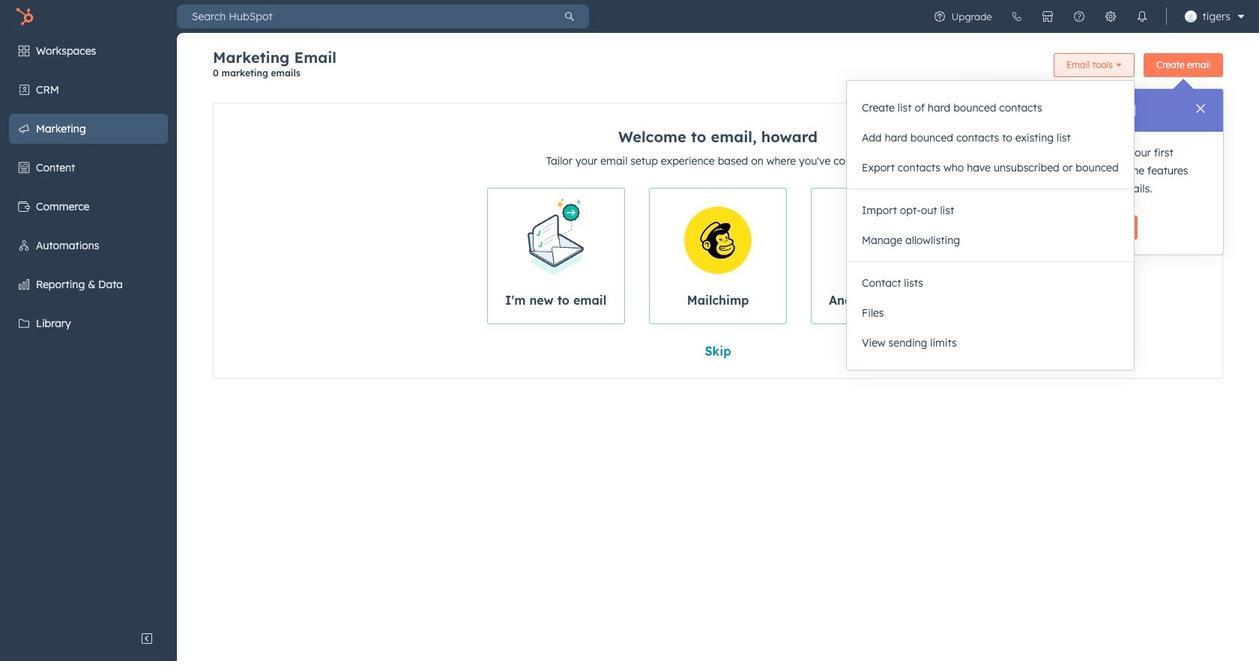 Task type: locate. For each thing, give the bounding box(es) containing it.
None checkbox
[[487, 188, 625, 325], [649, 188, 787, 325], [811, 188, 949, 325], [487, 188, 625, 325], [649, 188, 787, 325], [811, 188, 949, 325]]

1 horizontal spatial menu
[[924, 0, 1250, 33]]

settings image
[[1104, 10, 1116, 22]]

menu
[[924, 0, 1250, 33], [0, 33, 177, 624]]

banner
[[213, 48, 1223, 88]]

help image
[[1073, 10, 1085, 22]]



Task type: describe. For each thing, give the bounding box(es) containing it.
0 horizontal spatial menu
[[0, 33, 177, 624]]

Search HubSpot search field
[[177, 4, 550, 28]]

close image
[[1196, 104, 1205, 113]]

howard n/a image
[[1185, 10, 1197, 22]]

notifications image
[[1136, 10, 1148, 22]]

marketplaces image
[[1041, 10, 1053, 22]]



Task type: vqa. For each thing, say whether or not it's contained in the screenshot.
Close IMAGE
yes



